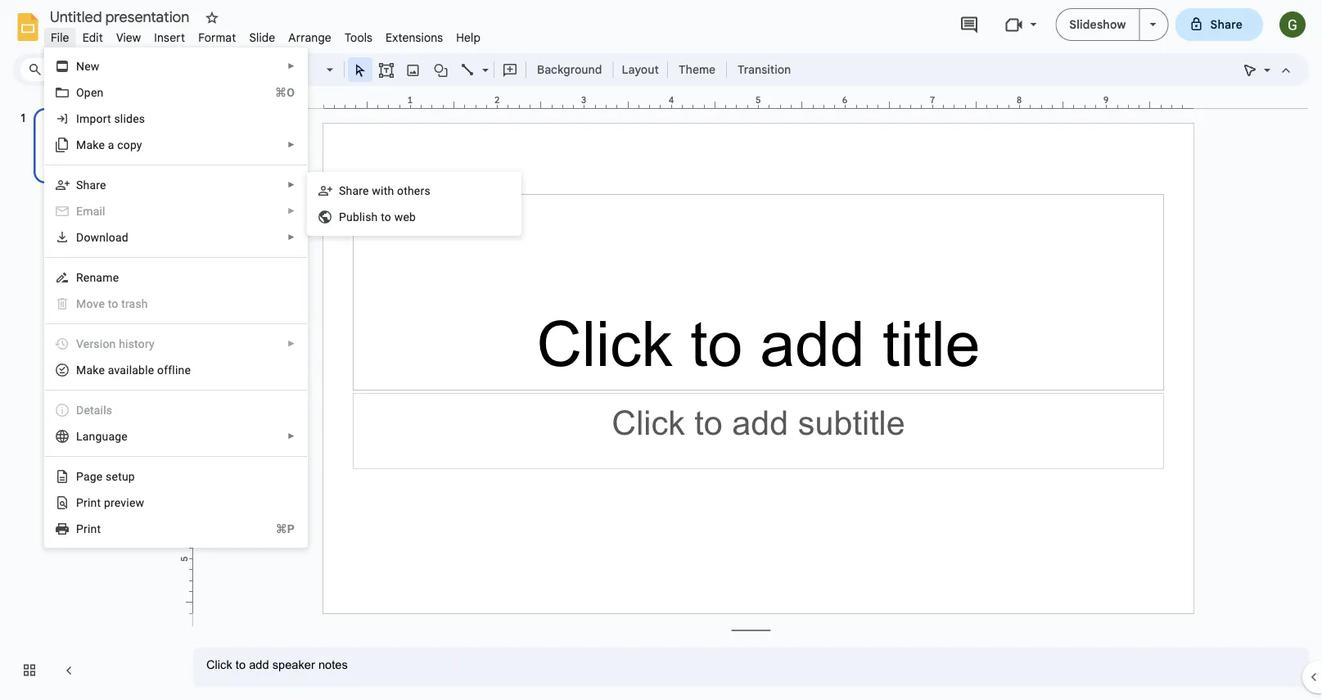Task type: vqa. For each thing, say whether or not it's contained in the screenshot.


Task type: describe. For each thing, give the bounding box(es) containing it.
r
[[76, 271, 83, 284]]

l
[[76, 430, 83, 443]]

move t o trash
[[76, 297, 148, 310]]

c
[[117, 138, 123, 152]]

h
[[119, 337, 125, 351]]

► for ew
[[288, 61, 296, 71]]

version h istory
[[76, 337, 155, 351]]

2 ► from the top
[[288, 140, 296, 149]]

insert menu item
[[148, 28, 192, 47]]

share
[[1211, 17, 1243, 32]]

theme
[[679, 62, 716, 77]]

d
[[76, 231, 84, 244]]

n ew
[[76, 59, 100, 73]]

menu bar inside menu bar banner
[[44, 21, 487, 48]]

ownload
[[84, 231, 129, 244]]

help menu item
[[450, 28, 487, 47]]

rint
[[84, 522, 101, 536]]

file
[[51, 30, 69, 45]]

insert
[[154, 30, 185, 45]]

Zoom text field
[[279, 58, 324, 81]]

► for mail
[[288, 206, 296, 216]]

download d element
[[76, 231, 133, 244]]

slideshow
[[1070, 17, 1127, 32]]

print pre v iew
[[76, 496, 144, 510]]

e mail
[[76, 204, 105, 218]]

slides
[[114, 112, 145, 125]]

k
[[93, 363, 99, 377]]

make
[[76, 138, 105, 152]]

move to trash t element
[[76, 297, 153, 310]]

menu item containing e
[[45, 198, 307, 224]]

import slides
[[76, 112, 145, 125]]

opy
[[123, 138, 142, 152]]

s
[[76, 178, 83, 192]]

background button
[[530, 57, 610, 82]]

Rename text field
[[44, 7, 199, 26]]

menu item containing version
[[45, 331, 307, 357]]

⌘o element
[[256, 84, 295, 101]]

share button
[[1176, 8, 1264, 41]]

6 ► from the top
[[288, 339, 296, 349]]

move
[[76, 297, 105, 310]]

theme button
[[672, 57, 723, 82]]

pen
[[84, 86, 104, 99]]

email e element
[[76, 204, 110, 218]]

help
[[456, 30, 481, 45]]

► for hare
[[288, 180, 296, 190]]

Star checkbox
[[201, 7, 224, 29]]

pa g e setup
[[76, 470, 135, 483]]

share s element
[[76, 178, 111, 192]]

details b element
[[76, 403, 117, 417]]

make a copy c element
[[76, 138, 147, 152]]

slide menu item
[[243, 28, 282, 47]]

⌘o
[[275, 86, 295, 99]]

Zoom field
[[276, 58, 341, 82]]

shape image
[[432, 58, 451, 81]]

► for anguage
[[288, 432, 296, 441]]

import slides z element
[[76, 112, 150, 125]]

e for g
[[97, 470, 103, 483]]

pa
[[76, 470, 90, 483]]

l anguage
[[76, 430, 128, 443]]

ew
[[85, 59, 100, 73]]

view menu item
[[110, 28, 148, 47]]

mail
[[83, 204, 105, 218]]

print
[[76, 496, 101, 510]]

ma k e available offline
[[76, 363, 191, 377]]

make available offline k element
[[76, 363, 196, 377]]

edit
[[82, 30, 103, 45]]

Menus field
[[20, 58, 102, 81]]

file menu item
[[44, 28, 76, 47]]

tools
[[345, 30, 373, 45]]

a
[[108, 138, 114, 152]]

language l element
[[76, 430, 133, 443]]

format
[[198, 30, 236, 45]]



Task type: locate. For each thing, give the bounding box(es) containing it.
edit menu item
[[76, 28, 110, 47]]

anguage
[[83, 430, 128, 443]]

e right 'ma' at the bottom of the page
[[99, 363, 105, 377]]

istory
[[125, 337, 155, 351]]

ename
[[83, 271, 119, 284]]

arrange menu item
[[282, 28, 338, 47]]

3 ► from the top
[[288, 180, 296, 190]]

slide
[[249, 30, 276, 45]]

setup
[[106, 470, 135, 483]]

1 vertical spatial e
[[97, 470, 103, 483]]

tools menu item
[[338, 28, 379, 47]]

menu item
[[45, 198, 307, 224], [45, 291, 307, 317], [45, 331, 307, 357]]

details
[[76, 403, 112, 417]]

⌘p element
[[256, 521, 295, 537]]

o
[[112, 297, 118, 310]]

page setup g element
[[76, 470, 140, 483]]

mode and view toolbar
[[1238, 53, 1300, 86]]

layout button
[[617, 57, 664, 82]]

2 vertical spatial menu item
[[45, 331, 307, 357]]

2 menu item from the top
[[45, 291, 307, 317]]

⌘p
[[276, 522, 295, 536]]

transition button
[[731, 57, 799, 82]]

ma
[[76, 363, 93, 377]]

layout
[[622, 62, 659, 77]]

application containing slideshow
[[0, 0, 1323, 700]]

► for ownload
[[288, 233, 296, 242]]

r ename
[[76, 271, 119, 284]]

print p element
[[76, 522, 106, 536]]

trash
[[121, 297, 148, 310]]

make a c opy
[[76, 138, 142, 152]]

rename r element
[[76, 271, 124, 284]]

main toolbar
[[102, 57, 800, 82]]

slideshow button
[[1056, 8, 1141, 41]]

import
[[76, 112, 111, 125]]

t
[[108, 297, 112, 310]]

p rint
[[76, 522, 101, 536]]

menu containing n
[[4, 0, 308, 619]]

menu inside application
[[4, 0, 308, 619]]

1 menu item from the top
[[45, 198, 307, 224]]

p
[[76, 522, 84, 536]]

menu bar
[[44, 21, 487, 48]]

extensions menu item
[[379, 28, 450, 47]]

print preview v element
[[76, 496, 149, 510]]

start slideshow (⌘+enter) image
[[1151, 23, 1157, 26]]

0 vertical spatial menu item
[[45, 198, 307, 224]]

1 vertical spatial menu item
[[45, 291, 307, 317]]

n
[[76, 59, 85, 73]]

hare
[[83, 178, 106, 192]]

d ownload
[[76, 231, 129, 244]]

1 ► from the top
[[288, 61, 296, 71]]

0 vertical spatial e
[[99, 363, 105, 377]]

version
[[76, 337, 116, 351]]

v
[[121, 496, 126, 510]]

new n element
[[76, 59, 104, 73]]

3 menu item from the top
[[45, 331, 307, 357]]

o pen
[[76, 86, 104, 99]]

format menu item
[[192, 28, 243, 47]]

e
[[76, 204, 83, 218]]

background
[[537, 62, 602, 77]]

menu item up offline
[[45, 331, 307, 357]]

menu item up ownload
[[45, 198, 307, 224]]

o
[[76, 86, 84, 99]]

menu item containing move
[[45, 291, 307, 317]]

pre
[[104, 496, 121, 510]]

insert image image
[[404, 58, 423, 81]]

7 ► from the top
[[288, 432, 296, 441]]

available
[[108, 363, 154, 377]]

e for k
[[99, 363, 105, 377]]

open o element
[[76, 86, 108, 99]]

►
[[288, 61, 296, 71], [288, 140, 296, 149], [288, 180, 296, 190], [288, 206, 296, 216], [288, 233, 296, 242], [288, 339, 296, 349], [288, 432, 296, 441]]

details menu item
[[45, 397, 307, 423]]

version history h element
[[76, 337, 160, 351]]

4 ► from the top
[[288, 206, 296, 216]]

g
[[90, 470, 97, 483]]

navigation
[[0, 93, 180, 700]]

menu item up istory
[[45, 291, 307, 317]]

view
[[116, 30, 141, 45]]

menu bar banner
[[0, 0, 1323, 700]]

menu
[[4, 0, 308, 619]]

iew
[[126, 496, 144, 510]]

e right pa
[[97, 470, 103, 483]]

transition
[[738, 62, 791, 77]]

menu bar containing file
[[44, 21, 487, 48]]

application
[[0, 0, 1323, 700]]

extensions
[[386, 30, 443, 45]]

offline
[[157, 363, 191, 377]]

arrange
[[289, 30, 332, 45]]

s hare
[[76, 178, 106, 192]]

e
[[99, 363, 105, 377], [97, 470, 103, 483]]

5 ► from the top
[[288, 233, 296, 242]]



